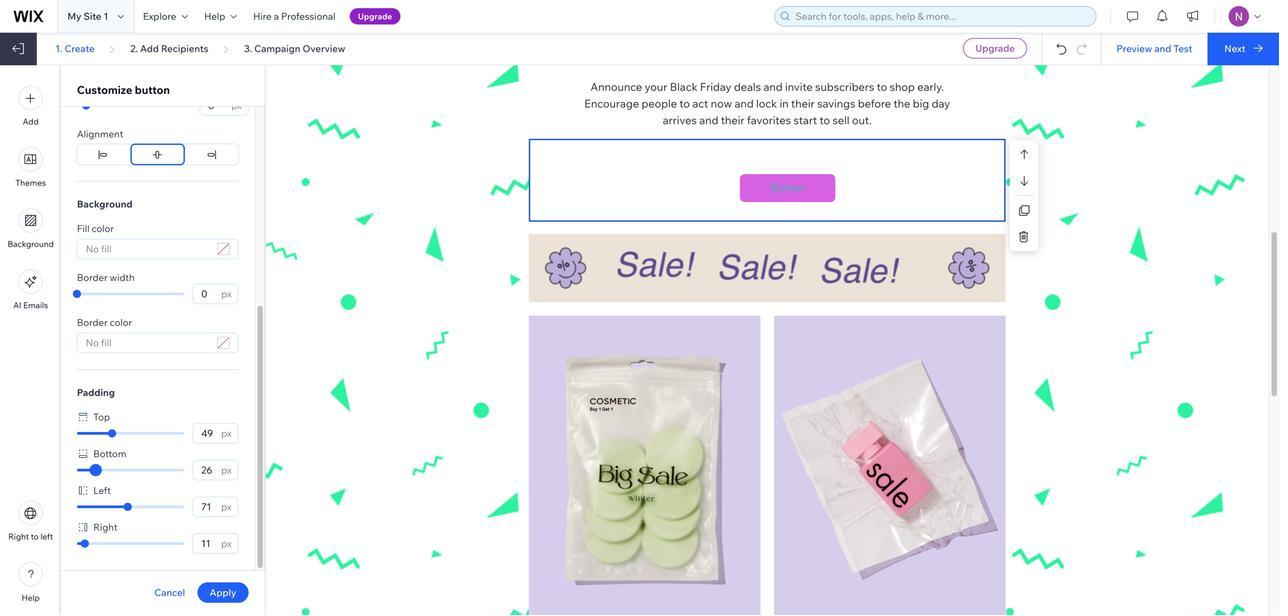 Task type: describe. For each thing, give the bounding box(es) containing it.
test
[[1174, 43, 1193, 55]]

left
[[41, 532, 53, 542]]

1 horizontal spatial help
[[204, 10, 225, 22]]

early.
[[918, 80, 944, 94]]

border width
[[77, 272, 135, 284]]

and down deals
[[735, 97, 754, 111]]

cancel button
[[154, 587, 185, 600]]

0 horizontal spatial help button
[[18, 563, 43, 604]]

px for left
[[221, 501, 232, 513]]

explore
[[143, 10, 176, 22]]

0 vertical spatial add
[[140, 43, 159, 55]]

my
[[67, 10, 81, 22]]

border for border width
[[77, 272, 108, 284]]

1.
[[55, 43, 62, 55]]

sell
[[833, 114, 850, 127]]

background button
[[8, 208, 54, 249]]

in
[[780, 97, 789, 111]]

px for top
[[221, 428, 232, 440]]

color for fill color
[[92, 223, 114, 235]]

width
[[110, 272, 135, 284]]

cancel
[[154, 587, 185, 599]]

next button
[[1208, 33, 1279, 65]]

and down act
[[699, 114, 719, 127]]

themes
[[15, 178, 46, 188]]

border color
[[77, 317, 132, 329]]

button
[[771, 181, 805, 195]]

no fill field for border color
[[82, 334, 213, 353]]

color for border color
[[110, 317, 132, 329]]

emails
[[23, 300, 48, 311]]

and up lock
[[764, 80, 783, 94]]

a
[[274, 10, 279, 22]]

apply button
[[197, 583, 249, 604]]

3. campaign overview link
[[244, 43, 345, 55]]

top
[[93, 411, 110, 423]]

Search for tools, apps, help & more... field
[[792, 7, 1092, 26]]

day
[[932, 97, 950, 111]]

add button
[[18, 86, 43, 127]]

1 horizontal spatial their
[[791, 97, 815, 111]]

overview
[[303, 43, 345, 55]]

out.
[[852, 114, 872, 127]]

ai emails button
[[13, 270, 48, 311]]

black
[[670, 80, 698, 94]]

1 vertical spatial upgrade button
[[963, 38, 1027, 59]]

invite
[[785, 80, 813, 94]]

encourage
[[585, 97, 639, 111]]

alignment
[[77, 128, 123, 140]]

friday
[[700, 80, 732, 94]]

add inside button
[[23, 117, 39, 127]]

my site 1
[[67, 10, 108, 22]]

hire
[[253, 10, 272, 22]]

to left act
[[680, 97, 690, 111]]

ai
[[13, 300, 21, 311]]

0 vertical spatial help button
[[196, 0, 245, 33]]

0 vertical spatial upgrade button
[[350, 8, 400, 25]]

announce your black friday deals and invite subscribers to shop early. encourage people to act now and lock in their savings before the big day arrives and their favorites start to sell out.
[[585, 80, 953, 127]]

3. campaign overview
[[244, 43, 345, 55]]

button link
[[750, 175, 826, 202]]

professional
[[281, 10, 336, 22]]

your
[[645, 80, 668, 94]]

left
[[93, 485, 111, 497]]



Task type: locate. For each thing, give the bounding box(es) containing it.
create
[[65, 43, 95, 55]]

1. create link
[[55, 43, 95, 55]]

right down left
[[93, 522, 118, 534]]

no fill field down border color
[[82, 334, 213, 353]]

px
[[231, 99, 242, 111], [221, 288, 232, 300], [221, 428, 232, 440], [221, 465, 232, 477], [221, 501, 232, 513], [221, 538, 232, 550]]

0 horizontal spatial right
[[8, 532, 29, 542]]

customize
[[77, 83, 132, 97]]

px for right
[[221, 538, 232, 550]]

0 vertical spatial background
[[77, 198, 133, 210]]

1. create
[[55, 43, 95, 55]]

bottom
[[93, 448, 126, 460]]

1 vertical spatial help
[[22, 593, 40, 604]]

background up fill color
[[77, 198, 133, 210]]

1 vertical spatial add
[[23, 117, 39, 127]]

people
[[642, 97, 677, 111]]

1 vertical spatial border
[[77, 317, 108, 329]]

0 horizontal spatial background
[[8, 239, 54, 249]]

subscribers
[[815, 80, 875, 94]]

help button
[[196, 0, 245, 33], [18, 563, 43, 604]]

right for right to left
[[8, 532, 29, 542]]

announce
[[591, 80, 642, 94]]

right inside button
[[8, 532, 29, 542]]

border
[[77, 272, 108, 284], [77, 317, 108, 329]]

shop
[[890, 80, 915, 94]]

upgrade right "professional"
[[358, 11, 392, 21]]

0 vertical spatial border
[[77, 272, 108, 284]]

help down right to left
[[22, 593, 40, 604]]

1 vertical spatial background
[[8, 239, 54, 249]]

1 horizontal spatial background
[[77, 198, 133, 210]]

big
[[913, 97, 930, 111]]

apply
[[210, 587, 236, 599]]

right to left button
[[8, 501, 53, 542]]

1 vertical spatial color
[[110, 317, 132, 329]]

themes button
[[15, 147, 46, 188]]

color
[[92, 223, 114, 235], [110, 317, 132, 329]]

recipients
[[161, 43, 209, 55]]

ai emails
[[13, 300, 48, 311]]

add up themes button
[[23, 117, 39, 127]]

and
[[1155, 43, 1172, 55], [764, 80, 783, 94], [735, 97, 754, 111], [699, 114, 719, 127]]

to
[[877, 80, 888, 94], [680, 97, 690, 111], [820, 114, 830, 127], [31, 532, 39, 542]]

hire a professional
[[253, 10, 336, 22]]

arrives
[[663, 114, 697, 127]]

preview
[[1117, 43, 1153, 55]]

hire a professional link
[[245, 0, 344, 33]]

0 horizontal spatial upgrade
[[358, 11, 392, 21]]

the
[[894, 97, 911, 111]]

0 vertical spatial help
[[204, 10, 225, 22]]

fill color
[[77, 223, 114, 235]]

1 horizontal spatial help button
[[196, 0, 245, 33]]

border left width on the top of the page
[[77, 272, 108, 284]]

act
[[693, 97, 708, 111]]

upgrade button down the search for tools, apps, help & more... field
[[963, 38, 1027, 59]]

customize button
[[77, 83, 170, 97]]

3.
[[244, 43, 252, 55]]

start
[[794, 114, 817, 127]]

1 border from the top
[[77, 272, 108, 284]]

upgrade
[[358, 11, 392, 21], [976, 42, 1015, 54]]

None text field
[[204, 96, 227, 115], [197, 285, 217, 304], [197, 424, 217, 444], [197, 498, 217, 517], [204, 96, 227, 115], [197, 285, 217, 304], [197, 424, 217, 444], [197, 498, 217, 517]]

border for border color
[[77, 317, 108, 329]]

site
[[84, 10, 101, 22]]

1 horizontal spatial add
[[140, 43, 159, 55]]

0 horizontal spatial their
[[721, 114, 745, 127]]

to up before at the right top of the page
[[877, 80, 888, 94]]

0 horizontal spatial add
[[23, 117, 39, 127]]

to left left
[[31, 532, 39, 542]]

preview and test
[[1117, 43, 1193, 55]]

1 vertical spatial their
[[721, 114, 745, 127]]

2.
[[130, 43, 138, 55]]

background up ai emails button
[[8, 239, 54, 249]]

favorites
[[747, 114, 791, 127]]

color right fill
[[92, 223, 114, 235]]

help up "recipients"
[[204, 10, 225, 22]]

0 vertical spatial color
[[92, 223, 114, 235]]

0 horizontal spatial upgrade button
[[350, 8, 400, 25]]

their
[[791, 97, 815, 111], [721, 114, 745, 127]]

1 no fill field from the top
[[82, 240, 213, 259]]

2. add recipients link
[[130, 43, 209, 55]]

background
[[77, 198, 133, 210], [8, 239, 54, 249]]

2. add recipients
[[130, 43, 209, 55]]

upgrade button
[[350, 8, 400, 25], [963, 38, 1027, 59]]

add
[[140, 43, 159, 55], [23, 117, 39, 127]]

to inside button
[[31, 532, 39, 542]]

0 vertical spatial upgrade
[[358, 11, 392, 21]]

2 border from the top
[[77, 317, 108, 329]]

1 horizontal spatial upgrade button
[[963, 38, 1027, 59]]

1 horizontal spatial upgrade
[[976, 42, 1015, 54]]

savings
[[817, 97, 856, 111]]

no fill field up width on the top of the page
[[82, 240, 213, 259]]

right for right
[[93, 522, 118, 534]]

1 vertical spatial help button
[[18, 563, 43, 604]]

add right the 2.
[[140, 43, 159, 55]]

2 no fill field from the top
[[82, 334, 213, 353]]

1
[[104, 10, 108, 22]]

no fill field for fill color
[[82, 240, 213, 259]]

right to left
[[8, 532, 53, 542]]

now
[[711, 97, 732, 111]]

None text field
[[197, 461, 217, 480], [197, 535, 217, 554], [197, 461, 217, 480], [197, 535, 217, 554]]

fill
[[77, 223, 90, 235]]

upgrade button right "professional"
[[350, 8, 400, 25]]

button
[[135, 83, 170, 97]]

to left sell
[[820, 114, 830, 127]]

next
[[1225, 43, 1246, 55]]

color down width on the top of the page
[[110, 317, 132, 329]]

padding
[[77, 387, 115, 399]]

deals
[[734, 80, 761, 94]]

0 horizontal spatial help
[[22, 593, 40, 604]]

right
[[93, 522, 118, 534], [8, 532, 29, 542]]

1 horizontal spatial right
[[93, 522, 118, 534]]

help button down right to left
[[18, 563, 43, 604]]

No fill field
[[82, 240, 213, 259], [82, 334, 213, 353]]

and left test
[[1155, 43, 1172, 55]]

0 vertical spatial no fill field
[[82, 240, 213, 259]]

border down border width
[[77, 317, 108, 329]]

campaign
[[254, 43, 300, 55]]

0 vertical spatial their
[[791, 97, 815, 111]]

1 vertical spatial no fill field
[[82, 334, 213, 353]]

px for bottom
[[221, 465, 232, 477]]

right left left
[[8, 532, 29, 542]]

upgrade down the search for tools, apps, help & more... field
[[976, 42, 1015, 54]]

their down now
[[721, 114, 745, 127]]

help button left hire
[[196, 0, 245, 33]]

help
[[204, 10, 225, 22], [22, 593, 40, 604]]

1 vertical spatial upgrade
[[976, 42, 1015, 54]]

their up start
[[791, 97, 815, 111]]

lock
[[756, 97, 777, 111]]

before
[[858, 97, 891, 111]]



Task type: vqa. For each thing, say whether or not it's contained in the screenshot.
shop
yes



